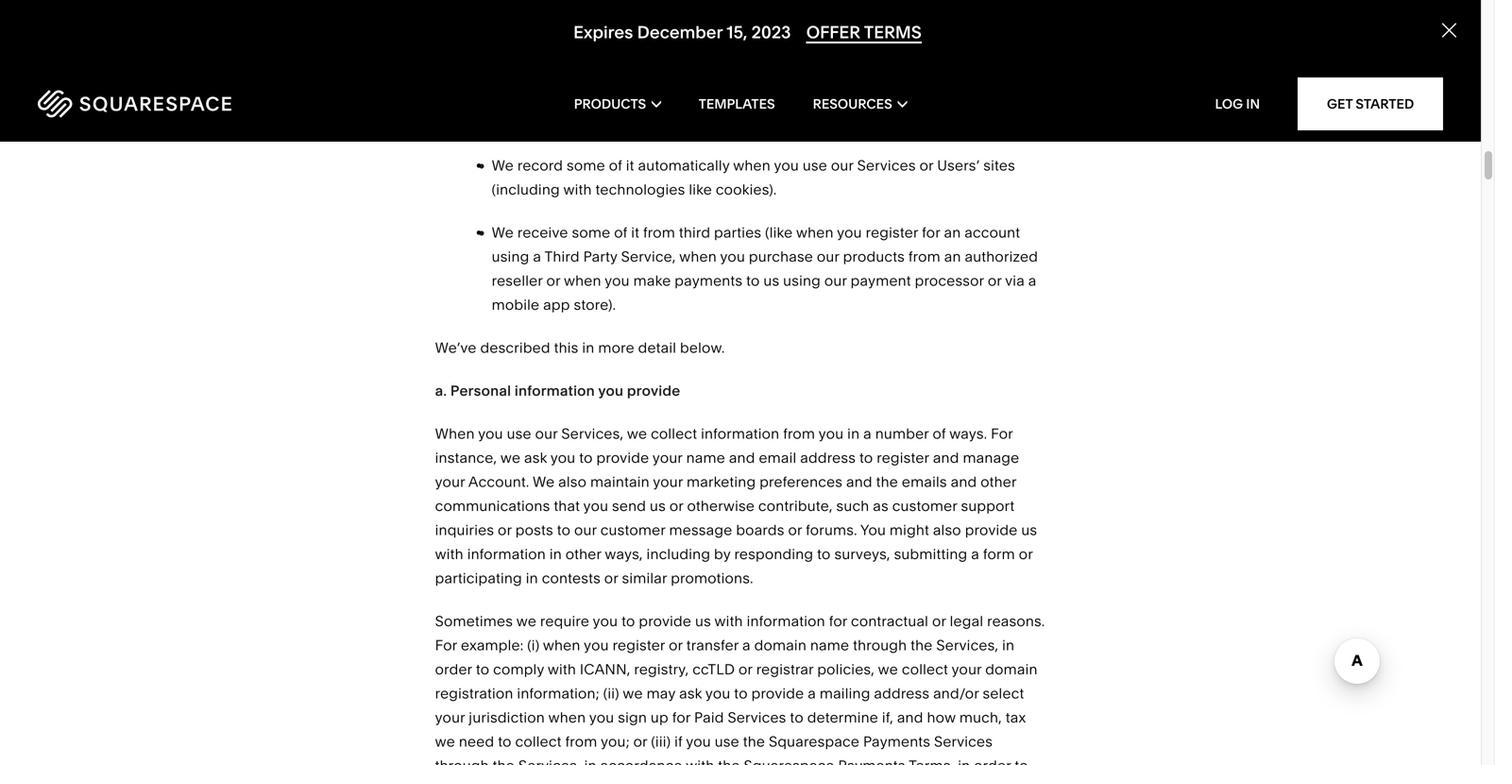 Task type: vqa. For each thing, say whether or not it's contained in the screenshot.
right address
yes



Task type: locate. For each thing, give the bounding box(es) containing it.
we inside we receive some of it from third parties (like when you register for an account using a third party service, when you purchase our products from an authorized reseller or when you make payments to us using our payment processor or via a mobile app store).
[[492, 224, 514, 241]]

we up maintain
[[627, 425, 647, 443]]

app
[[543, 296, 570, 314]]

ask
[[524, 449, 547, 467], [679, 685, 702, 702]]

form
[[983, 546, 1015, 563]]

0 horizontal spatial name
[[686, 449, 725, 467]]

we up (including
[[492, 157, 514, 174]]

1 horizontal spatial use
[[715, 733, 739, 751]]

1 horizontal spatial through
[[853, 637, 907, 654]]

use down paid
[[715, 733, 739, 751]]

0 horizontal spatial domain
[[754, 637, 807, 654]]

0 horizontal spatial also
[[558, 473, 587, 491]]

of for from
[[614, 224, 628, 241]]

it
[[626, 157, 634, 174], [631, 224, 640, 241]]

a. personal information you provide
[[435, 382, 680, 400]]

your up "message"
[[653, 449, 683, 467]]

use
[[803, 157, 827, 174], [507, 425, 532, 443], [715, 733, 739, 751]]

to left determine
[[790, 709, 804, 727]]

via
[[1005, 272, 1025, 290]]

1 vertical spatial register
[[877, 449, 929, 467]]

with inside when you use our services, we collect information from you in a number of ways. for instance, we ask you to provide your name and email address to register and manage your account. we also maintain your marketing preferences and the emails and other communications that you send us or otherwise contribute, such as customer support inquiries or posts to our customer message boards or forums. you might also provide us with information in other ways, including by responding to surveys, submitting a form or participating in contests or similar promotions.
[[435, 546, 464, 563]]

0 vertical spatial we
[[492, 157, 514, 174]]

2 horizontal spatial for
[[922, 224, 940, 241]]

and
[[729, 449, 755, 467], [933, 449, 959, 467], [846, 473, 873, 491], [951, 473, 977, 491], [897, 709, 923, 727]]

automatically
[[638, 157, 730, 174]]

our down resources on the top of page
[[831, 157, 854, 174]]

using down purchase
[[783, 272, 821, 290]]

services, down the jurisdiction
[[518, 757, 581, 765]]

for up "manage"
[[991, 425, 1013, 443]]

started
[[1356, 96, 1414, 112]]

for
[[922, 224, 940, 241], [829, 613, 847, 630], [672, 709, 691, 727]]

squarespace logo image
[[38, 90, 231, 118]]

name up policies,
[[810, 637, 849, 654]]

1 horizontal spatial for
[[991, 425, 1013, 443]]

use down resources on the top of page
[[803, 157, 827, 174]]

you up 'that'
[[551, 449, 576, 467]]

a right via
[[1028, 272, 1037, 290]]

0 vertical spatial use
[[803, 157, 827, 174]]

to down purchase
[[746, 272, 760, 290]]

0 vertical spatial it
[[626, 157, 634, 174]]

message
[[669, 522, 732, 539]]

1 vertical spatial we
[[492, 224, 514, 241]]

we inside we record some of it automatically when you use our services or users' sites (including with technologies like cookies).
[[492, 157, 514, 174]]

1 horizontal spatial domain
[[985, 661, 1038, 678]]

0 vertical spatial some
[[567, 157, 605, 174]]

you
[[774, 157, 799, 174], [837, 224, 862, 241], [720, 248, 745, 266], [605, 272, 630, 290], [598, 382, 624, 400], [478, 425, 503, 443], [819, 425, 844, 443], [551, 449, 576, 467], [583, 497, 608, 515], [593, 613, 618, 630], [584, 637, 609, 654], [705, 685, 731, 702], [589, 709, 614, 727], [686, 733, 711, 751]]

some right record
[[567, 157, 605, 174]]

1 vertical spatial domain
[[985, 661, 1038, 678]]

customer
[[892, 497, 957, 515], [600, 522, 666, 539]]

0 vertical spatial services,
[[561, 425, 624, 443]]

that
[[554, 497, 580, 515]]

collect up marketing
[[651, 425, 697, 443]]

collect inside when you use our services, we collect information from you in a number of ways. for instance, we ask you to provide your name and email address to register and manage your account. we also maintain your marketing preferences and the emails and other communications that you send us or otherwise contribute, such as customer support inquiries or posts to our customer message boards or forums. you might also provide us with information in other ways, including by responding to surveys, submitting a form or participating in contests or similar promotions.
[[651, 425, 697, 443]]

0 vertical spatial an
[[944, 224, 961, 241]]

templates
[[699, 96, 775, 112]]

1 vertical spatial address
[[874, 685, 930, 702]]

technologies
[[596, 181, 685, 199]]

other up contests
[[566, 546, 601, 563]]

register inside when you use our services, we collect information from you in a number of ways. for instance, we ask you to provide your name and email address to register and manage your account. we also maintain your marketing preferences and the emails and other communications that you send us or otherwise contribute, such as customer support inquiries or posts to our customer message boards or forums. you might also provide us with information in other ways, including by responding to surveys, submitting a form or participating in contests or similar promotions.
[[877, 449, 929, 467]]

ask up account. at the left of page
[[524, 449, 547, 467]]

policies,
[[817, 661, 875, 678]]

some inside we receive some of it from third parties (like when you register for an account using a third party service, when you purchase our products from an authorized reseller or when you make payments to us using our payment processor or via a mobile app store).
[[572, 224, 610, 241]]

you right if
[[686, 733, 711, 751]]

1 horizontal spatial address
[[874, 685, 930, 702]]

1 horizontal spatial for
[[829, 613, 847, 630]]

from up service,
[[643, 224, 675, 241]]

products
[[843, 248, 905, 266]]

participating
[[435, 570, 522, 587]]

0 vertical spatial of
[[609, 157, 622, 174]]

2 vertical spatial use
[[715, 733, 739, 751]]

you right 'that'
[[583, 497, 608, 515]]

we left receive
[[492, 224, 514, 241]]

below.
[[680, 339, 725, 357]]

we up 'that'
[[533, 473, 555, 491]]

with down paid
[[686, 757, 714, 765]]

2 vertical spatial of
[[933, 425, 946, 443]]

you up cookies).
[[774, 157, 799, 174]]

get started link
[[1298, 77, 1443, 130]]

1 horizontal spatial other
[[981, 473, 1017, 491]]

address up if, on the bottom right
[[874, 685, 930, 702]]

we for we receive some of it from third parties (like when you register for an account using a third party service, when you purchase our products from an authorized reseller or when you make payments to us using our payment processor or via a mobile app store).
[[492, 224, 514, 241]]

0 horizontal spatial address
[[800, 449, 856, 467]]

name up marketing
[[686, 449, 725, 467]]

ask inside sometimes we require you to provide us with information for contractual or legal reasons. for example: (i) when you register or transfer a domain name through the services, in order to comply with icann, registry, cctld or registrar policies, we collect your domain registration information; (ii) we may ask you to provide a mailing address and/or select your jurisdiction when you sign up for paid services to determine if, and how much, tax we need to collect from you; or (iii) if you use the squarespace payments services through the services, in accordance with the squarespace payments terms, in or
[[679, 685, 702, 702]]

through
[[853, 637, 907, 654], [435, 757, 489, 765]]

services inside we record some of it automatically when you use our services or users' sites (including with technologies like cookies).
[[857, 157, 916, 174]]

accordance
[[600, 757, 683, 765]]

terms
[[864, 21, 922, 42]]

the down paid
[[718, 757, 740, 765]]

similar
[[622, 570, 667, 587]]

provide down "similar"
[[639, 613, 692, 630]]

1 vertical spatial some
[[572, 224, 610, 241]]

us up 'reasons.'
[[1021, 522, 1037, 539]]

0 horizontal spatial ask
[[524, 449, 547, 467]]

when right (like
[[796, 224, 834, 241]]

of inside when you use our services, we collect information from you in a number of ways. for instance, we ask you to provide your name and email address to register and manage your account. we also maintain your marketing preferences and the emails and other communications that you send us or otherwise contribute, such as customer support inquiries or posts to our customer message boards or forums. you might also provide us with information in other ways, including by responding to surveys, submitting a form or participating in contests or similar promotions.
[[933, 425, 946, 443]]

get started
[[1327, 96, 1414, 112]]

1 vertical spatial it
[[631, 224, 640, 241]]

require
[[540, 613, 589, 630]]

1 vertical spatial payments
[[838, 757, 905, 765]]

some for record
[[567, 157, 605, 174]]

2 horizontal spatial services
[[934, 733, 993, 751]]

0 horizontal spatial other
[[566, 546, 601, 563]]

payments
[[863, 733, 930, 751], [838, 757, 905, 765]]

and up emails
[[933, 449, 959, 467]]

1 vertical spatial ask
[[679, 685, 702, 702]]

tax
[[1006, 709, 1026, 727]]

0 vertical spatial register
[[866, 224, 918, 241]]

to down cctld
[[734, 685, 748, 702]]

an up processor
[[944, 248, 961, 266]]

also up submitting
[[933, 522, 961, 539]]

processor
[[915, 272, 984, 290]]

contribute,
[[758, 497, 833, 515]]

of inside we record some of it automatically when you use our services or users' sites (including with technologies like cookies).
[[609, 157, 622, 174]]

1 vertical spatial using
[[783, 272, 821, 290]]

for up policies,
[[829, 613, 847, 630]]

2023
[[751, 21, 791, 42]]

name inside sometimes we require you to provide us with information for contractual or legal reasons. for example: (i) when you register or transfer a domain name through the services, in order to comply with icann, registry, cctld or registrar policies, we collect your domain registration information; (ii) we may ask you to provide a mailing address and/or select your jurisdiction when you sign up for paid services to determine if, and how much, tax we need to collect from you; or (iii) if you use the squarespace payments services through the services, in accordance with the squarespace payments terms, in or
[[810, 637, 849, 654]]

1 horizontal spatial name
[[810, 637, 849, 654]]

services, down a. personal information you provide
[[561, 425, 624, 443]]

domain up select
[[985, 661, 1038, 678]]

your
[[653, 449, 683, 467], [435, 473, 465, 491], [653, 473, 683, 491], [952, 661, 982, 678], [435, 709, 465, 727]]

paid
[[694, 709, 724, 727]]

when up cookies).
[[733, 157, 771, 174]]

information left 15,
[[623, 28, 704, 45]]

squarespace
[[769, 733, 860, 751], [744, 757, 835, 765]]

customer down the send
[[600, 522, 666, 539]]

1 vertical spatial customer
[[600, 522, 666, 539]]

0 vertical spatial through
[[853, 637, 907, 654]]

it up service,
[[631, 224, 640, 241]]

1 vertical spatial through
[[435, 757, 489, 765]]

2 vertical spatial we
[[533, 473, 555, 491]]

information up registrar
[[747, 613, 825, 630]]

0 vertical spatial address
[[800, 449, 856, 467]]

register inside we receive some of it from third parties (like when you register for an account using a third party service, when you purchase our products from an authorized reseller or when you make payments to us using our payment processor or via a mobile app store).
[[866, 224, 918, 241]]

0 vertical spatial using
[[492, 248, 529, 266]]

some inside we record some of it automatically when you use our services or users' sites (including with technologies like cookies).
[[567, 157, 605, 174]]

0 vertical spatial name
[[686, 449, 725, 467]]

our inside we record some of it automatically when you use our services or users' sites (including with technologies like cookies).
[[831, 157, 854, 174]]

0 horizontal spatial for
[[672, 709, 691, 727]]

0 horizontal spatial services
[[728, 709, 786, 727]]

ask inside when you use our services, we collect information from you in a number of ways. for instance, we ask you to provide your name and email address to register and manage your account. we also maintain your marketing preferences and the emails and other communications that you send us or otherwise contribute, such as customer support inquiries or posts to our customer message boards or forums. you might also provide us with information in other ways, including by responding to surveys, submitting a form or participating in contests or similar promotions.
[[524, 449, 547, 467]]

and right if, on the bottom right
[[897, 709, 923, 727]]

collect
[[508, 28, 555, 45], [651, 425, 697, 443], [902, 661, 948, 678], [515, 733, 562, 751]]

and up marketing
[[729, 449, 755, 467]]

0 horizontal spatial use
[[507, 425, 532, 443]]

use inside we record some of it automatically when you use our services or users' sites (including with technologies like cookies).
[[803, 157, 827, 174]]

customer down emails
[[892, 497, 957, 515]]

using
[[492, 248, 529, 266], [783, 272, 821, 290]]

ways,
[[605, 546, 643, 563]]

1 an from the top
[[944, 224, 961, 241]]

and/or
[[933, 685, 979, 702]]

1 vertical spatial also
[[933, 522, 961, 539]]

or right cctld
[[739, 661, 753, 678]]

up
[[651, 709, 669, 727]]

your right maintain
[[653, 473, 683, 491]]

0 vertical spatial for
[[991, 425, 1013, 443]]

and up such
[[846, 473, 873, 491]]

more
[[598, 339, 635, 357]]

services,
[[561, 425, 624, 443], [936, 637, 999, 654], [518, 757, 581, 765]]

we
[[484, 28, 505, 45], [627, 425, 647, 443], [500, 449, 521, 467], [516, 613, 537, 630], [878, 661, 898, 678], [623, 685, 643, 702], [435, 733, 455, 751]]

some
[[567, 157, 605, 174], [572, 224, 610, 241]]

our left 'products'
[[817, 248, 839, 266]]

us right the send
[[650, 497, 666, 515]]

1 horizontal spatial customer
[[892, 497, 957, 515]]

example:
[[461, 637, 524, 654]]

name inside when you use our services, we collect information from you in a number of ways. for instance, we ask you to provide your name and email address to register and manage your account. we also maintain your marketing preferences and the emails and other communications that you send us or otherwise contribute, such as customer support inquiries or posts to our customer message boards or forums. you might also provide us with information in other ways, including by responding to surveys, submitting a form or participating in contests or similar promotions.
[[686, 449, 725, 467]]

of inside we receive some of it from third parties (like when you register for an account using a third party service, when you purchase our products from an authorized reseller or when you make payments to us using our payment processor or via a mobile app store).
[[614, 224, 628, 241]]

instance,
[[435, 449, 497, 467]]

1 horizontal spatial services
[[857, 157, 916, 174]]

use up account. at the left of page
[[507, 425, 532, 443]]

services down resources button
[[857, 157, 916, 174]]

domain up registrar
[[754, 637, 807, 654]]

2 vertical spatial register
[[613, 637, 665, 654]]

personal
[[559, 28, 620, 45]]

a
[[533, 248, 541, 266], [1028, 272, 1037, 290], [863, 425, 872, 443], [971, 546, 979, 563], [742, 637, 751, 654], [808, 685, 816, 702]]

through down need
[[435, 757, 489, 765]]

0 vertical spatial services
[[857, 157, 916, 174]]

an left account at the right top of page
[[944, 224, 961, 241]]

address inside when you use our services, we collect information from you in a number of ways. for instance, we ask you to provide your name and email address to register and manage your account. we also maintain your marketing preferences and the emails and other communications that you send us or otherwise contribute, such as customer support inquiries or posts to our customer message boards or forums. you might also provide us with information in other ways, including by responding to surveys, submitting a form or participating in contests or similar promotions.
[[800, 449, 856, 467]]

1 vertical spatial of
[[614, 224, 628, 241]]

collect up and/or
[[902, 661, 948, 678]]

in left accordance
[[584, 757, 597, 765]]

ask right "may"
[[679, 685, 702, 702]]

terms,
[[909, 757, 954, 765]]

0 vertical spatial ask
[[524, 449, 547, 467]]

offer terms link
[[806, 21, 922, 44]]

information inside sometimes we require you to provide us with information for contractual or legal reasons. for example: (i) when you register or transfer a domain name through the services, in order to comply with icann, registry, cctld or registrar policies, we collect your domain registration information; (ii) we may ask you to provide a mailing address and/or select your jurisdiction when you sign up for paid services to determine if, and how much, tax we need to collect from you; or (iii) if you use the squarespace payments services through the services, in accordance with the squarespace payments terms, in or
[[747, 613, 825, 630]]

of left ways.
[[933, 425, 946, 443]]

0 vertical spatial for
[[922, 224, 940, 241]]

with down inquiries
[[435, 546, 464, 563]]

email
[[759, 449, 797, 467]]

offer
[[806, 21, 861, 42]]

from inside sometimes we require you to provide us with information for contractual or legal reasons. for example: (i) when you register or transfer a domain name through the services, in order to comply with icann, registry, cctld or registrar policies, we collect your domain registration information; (ii) we may ask you to provide a mailing address and/or select your jurisdiction when you sign up for paid services to determine if, and how much, tax we need to collect from you; or (iii) if you use the squarespace payments services through the services, in accordance with the squarespace payments terms, in or
[[565, 733, 597, 751]]

0 horizontal spatial customer
[[600, 522, 666, 539]]

register up 'products'
[[866, 224, 918, 241]]

for
[[991, 425, 1013, 443], [435, 637, 457, 654]]

reseller
[[492, 272, 543, 290]]

1 vertical spatial squarespace
[[744, 757, 835, 765]]

expires
[[573, 21, 633, 42]]

also up 'that'
[[558, 473, 587, 491]]

account
[[965, 224, 1020, 241]]

use inside sometimes we require you to provide us with information for contractual or legal reasons. for example: (i) when you register or transfer a domain name through the services, in order to comply with icann, registry, cctld or registrar policies, we collect your domain registration information; (ii) we may ask you to provide a mailing address and/or select your jurisdiction when you sign up for paid services to determine if, and how much, tax we need to collect from you; or (iii) if you use the squarespace payments services through the services, in accordance with the squarespace payments terms, in or
[[715, 733, 739, 751]]

0 horizontal spatial for
[[435, 637, 457, 654]]

order
[[435, 661, 472, 678]]

parties
[[714, 224, 762, 241]]

0 vertical spatial domain
[[754, 637, 807, 654]]

for up processor
[[922, 224, 940, 241]]

surveys,
[[834, 546, 890, 563]]

or right form
[[1019, 546, 1033, 563]]

emails
[[902, 473, 947, 491]]

2 horizontal spatial use
[[803, 157, 827, 174]]

other
[[981, 473, 1017, 491], [566, 546, 601, 563]]

we right (ii)
[[623, 685, 643, 702]]

1 vertical spatial name
[[810, 637, 849, 654]]

your down the instance,
[[435, 473, 465, 491]]

1 horizontal spatial ask
[[679, 685, 702, 702]]

0 vertical spatial other
[[981, 473, 1017, 491]]

you down more at top left
[[598, 382, 624, 400]]

1 vertical spatial use
[[507, 425, 532, 443]]

our
[[831, 157, 854, 174], [817, 248, 839, 266], [824, 272, 847, 290], [535, 425, 558, 443], [574, 522, 597, 539]]

it inside we receive some of it from third parties (like when you register for an account using a third party service, when you purchase our products from an authorized reseller or when you make payments to us using our payment processor or via a mobile app store).
[[631, 224, 640, 241]]

information;
[[517, 685, 600, 702]]

log             in
[[1215, 96, 1260, 112]]

1 vertical spatial for
[[435, 637, 457, 654]]

maintain
[[590, 473, 650, 491]]

1 horizontal spatial using
[[783, 272, 821, 290]]

if,
[[882, 709, 893, 727]]

1 vertical spatial an
[[944, 248, 961, 266]]

when
[[733, 157, 771, 174], [796, 224, 834, 241], [679, 248, 717, 266], [564, 272, 601, 290], [543, 637, 580, 654], [548, 709, 586, 727]]

services, down legal
[[936, 637, 999, 654]]

it inside we record some of it automatically when you use our services or users' sites (including with technologies like cookies).
[[626, 157, 634, 174]]

us inside sometimes we require you to provide us with information for contractual or legal reasons. for example: (i) when you register or transfer a domain name through the services, in order to comply with icann, registry, cctld or registrar policies, we collect your domain registration information; (ii) we may ask you to provide a mailing address and/or select your jurisdiction when you sign up for paid services to determine if, and how much, tax we need to collect from you; or (iii) if you use the squarespace payments services through the services, in accordance with the squarespace payments terms, in or
[[695, 613, 711, 630]]

the
[[876, 473, 898, 491], [911, 637, 933, 654], [743, 733, 765, 751], [493, 757, 515, 765], [718, 757, 740, 765]]



Task type: describe. For each thing, give the bounding box(es) containing it.
we inside when you use our services, we collect information from you in a number of ways. for instance, we ask you to provide your name and email address to register and manage your account. we also maintain your marketing preferences and the emails and other communications that you send us or otherwise contribute, such as customer support inquiries or posts to our customer message boards or forums. you might also provide us with information in other ways, including by responding to surveys, submitting a form or participating in contests or similar promotions.
[[533, 473, 555, 491]]

support
[[961, 497, 1015, 515]]

for inside we receive some of it from third parties (like when you register for an account using a third party service, when you purchase our products from an authorized reseller or when you make payments to us using our payment processor or via a mobile app store).
[[922, 224, 940, 241]]

the inside when you use our services, we collect information from you in a number of ways. for instance, we ask you to provide your name and email address to register and manage your account. we also maintain your marketing preferences and the emails and other communications that you send us or otherwise contribute, such as customer support inquiries or posts to our customer message boards or forums. you might also provide us with information in other ways, including by responding to surveys, submitting a form or participating in contests or similar promotions.
[[876, 473, 898, 491]]

in down 'reasons.'
[[1002, 637, 1015, 654]]

a right "transfer"
[[742, 637, 751, 654]]

number
[[875, 425, 929, 443]]

log
[[1215, 96, 1243, 112]]

1 vertical spatial for
[[829, 613, 847, 630]]

marketing
[[687, 473, 756, 491]]

communications
[[435, 497, 550, 515]]

when down third
[[679, 248, 717, 266]]

it for automatically
[[626, 157, 634, 174]]

to up such
[[859, 449, 873, 467]]

when you use our services, we collect information from you in a number of ways. for instance, we ask you to provide your name and email address to register and manage your account. we also maintain your marketing preferences and the emails and other communications that you send us or otherwise contribute, such as customer support inquiries or posts to our customer message boards or forums. you might also provide us with information in other ways, including by responding to surveys, submitting a form or participating in contests or similar promotions.
[[435, 425, 1041, 587]]

or down the communications
[[498, 522, 512, 539]]

to down 'that'
[[557, 522, 571, 539]]

to down "similar"
[[622, 613, 635, 630]]

or up accordance
[[633, 733, 647, 751]]

you up icann,
[[584, 637, 609, 654]]

or up app
[[546, 272, 560, 290]]

use inside when you use our services, we collect information from you in a number of ways. for instance, we ask you to provide your name and email address to register and manage your account. we also maintain your marketing preferences and the emails and other communications that you send us or otherwise contribute, such as customer support inquiries or posts to our customer message boards or forums. you might also provide us with information in other ways, including by responding to surveys, submitting a form or participating in contests or similar promotions.
[[507, 425, 532, 443]]

products
[[574, 96, 646, 112]]

0 vertical spatial squarespace
[[769, 733, 860, 751]]

in left "number"
[[847, 425, 860, 443]]

need
[[459, 733, 494, 751]]

personal
[[450, 382, 511, 400]]

boards
[[736, 522, 784, 539]]

collect left "personal" at the left of page
[[508, 28, 555, 45]]

sometimes we require you to provide us with information for contractual or legal reasons. for example: (i) when you register or transfer a domain name through the services, in order to comply with icann, registry, cctld or registrar policies, we collect your domain registration information; (ii) we may ask you to provide a mailing address and/or select your jurisdiction when you sign up for paid services to determine if, and how much, tax we need to collect from you; or (iii) if you use the squarespace payments services through the services, in accordance with the squarespace payments terms, in or
[[435, 613, 1049, 765]]

when inside we record some of it automatically when you use our services or users' sites (including with technologies like cookies).
[[733, 157, 771, 174]]

users'
[[937, 157, 980, 174]]

to up maintain
[[579, 449, 593, 467]]

or up registry,
[[669, 637, 683, 654]]

you up the instance,
[[478, 425, 503, 443]]

or inside we record some of it automatically when you use our services or users' sites (including with technologies like cookies).
[[920, 157, 934, 174]]

we record some of it automatically when you use our services or users' sites (including with technologies like cookies).
[[492, 157, 1019, 199]]

or left legal
[[932, 613, 946, 630]]

2 vertical spatial services,
[[518, 757, 581, 765]]

(including
[[492, 181, 560, 199]]

the right if
[[743, 733, 765, 751]]

if
[[674, 733, 683, 751]]

the down need
[[493, 757, 515, 765]]

1 vertical spatial other
[[566, 546, 601, 563]]

4. how we collect personal information
[[435, 28, 704, 45]]

address inside sometimes we require you to provide us with information for contractual or legal reasons. for example: (i) when you register or transfer a domain name through the services, in order to comply with icann, registry, cctld or registrar policies, we collect your domain registration information; (ii) we may ask you to provide a mailing address and/or select your jurisdiction when you sign up for paid services to determine if, and how much, tax we need to collect from you; or (iii) if you use the squarespace payments services through the services, in accordance with the squarespace payments terms, in or
[[874, 685, 930, 702]]

third
[[545, 248, 580, 266]]

submitting
[[894, 546, 968, 563]]

detail
[[638, 339, 676, 357]]

transfer
[[686, 637, 739, 654]]

sites
[[984, 157, 1015, 174]]

or left via
[[988, 272, 1002, 290]]

0 vertical spatial also
[[558, 473, 587, 491]]

2 vertical spatial for
[[672, 709, 691, 727]]

provide down registrar
[[751, 685, 804, 702]]

such
[[836, 497, 869, 515]]

much,
[[960, 709, 1002, 727]]

log             in link
[[1215, 96, 1260, 112]]

expires december 15, 2023
[[573, 21, 791, 42]]

it for from
[[631, 224, 640, 241]]

with inside we record some of it automatically when you use our services or users' sites (including with technologies like cookies).
[[563, 181, 592, 199]]

ways.
[[949, 425, 987, 443]]

resources
[[813, 96, 892, 112]]

from up processor
[[909, 248, 941, 266]]

some for receive
[[572, 224, 610, 241]]

15,
[[727, 21, 747, 42]]

jurisdiction
[[469, 709, 545, 727]]

register inside sometimes we require you to provide us with information for contractual or legal reasons. for example: (i) when you register or transfer a domain name through the services, in order to comply with icann, registry, cctld or registrar policies, we collect your domain registration information; (ii) we may ask you to provide a mailing address and/or select your jurisdiction when you sign up for paid services to determine if, and how much, tax we need to collect from you; or (iii) if you use the squarespace payments services through the services, in accordance with the squarespace payments terms, in or
[[613, 637, 665, 654]]

0 vertical spatial customer
[[892, 497, 957, 515]]

registry,
[[634, 661, 689, 678]]

1 vertical spatial services
[[728, 709, 786, 727]]

select
[[983, 685, 1024, 702]]

0 vertical spatial payments
[[863, 733, 930, 751]]

our left payment
[[824, 272, 847, 290]]

send
[[612, 497, 646, 515]]

registration
[[435, 685, 513, 702]]

products button
[[574, 66, 661, 142]]

you inside we record some of it automatically when you use our services or users' sites (including with technologies like cookies).
[[774, 157, 799, 174]]

determine
[[807, 709, 878, 727]]

get
[[1327, 96, 1353, 112]]

provide down support
[[965, 522, 1018, 539]]

a left "number"
[[863, 425, 872, 443]]

contractual
[[851, 613, 929, 630]]

in right terms,
[[958, 757, 970, 765]]

and inside sometimes we require you to provide us with information for contractual or legal reasons. for example: (i) when you register or transfer a domain name through the services, in order to comply with icann, registry, cctld or registrar policies, we collect your domain registration information; (ii) we may ask you to provide a mailing address and/or select your jurisdiction when you sign up for paid services to determine if, and how much, tax we need to collect from you; or (iii) if you use the squarespace payments services through the services, in accordance with the squarespace payments terms, in or
[[897, 709, 923, 727]]

2 vertical spatial services
[[934, 733, 993, 751]]

provide up maintain
[[597, 449, 649, 467]]

with up "transfer"
[[715, 613, 743, 630]]

information down this
[[515, 382, 595, 400]]

we receive some of it from third parties (like when you register for an account using a third party service, when you purchase our products from an authorized reseller or when you make payments to us using our payment processor or via a mobile app store).
[[492, 224, 1042, 314]]

when up the store).
[[564, 272, 601, 290]]

you down parties
[[720, 248, 745, 266]]

may
[[647, 685, 676, 702]]

we've
[[435, 339, 477, 357]]

to down the jurisdiction
[[498, 733, 512, 751]]

for inside when you use our services, we collect information from you in a number of ways. for instance, we ask you to provide your name and email address to register and manage your account. we also maintain your marketing preferences and the emails and other communications that you send us or otherwise contribute, such as customer support inquiries or posts to our customer message boards or forums. you might also provide us with information in other ways, including by responding to surveys, submitting a form or participating in contests or similar promotions.
[[991, 425, 1013, 443]]

we for we record some of it automatically when you use our services or users' sites (including with technologies like cookies).
[[492, 157, 514, 174]]

we left need
[[435, 733, 455, 751]]

information up email
[[701, 425, 780, 443]]

a left form
[[971, 546, 979, 563]]

otherwise
[[687, 497, 755, 515]]

you down (ii)
[[589, 709, 614, 727]]

(like
[[765, 224, 793, 241]]

or down contribute,
[[788, 522, 802, 539]]

your up and/or
[[952, 661, 982, 678]]

how
[[927, 709, 956, 727]]

a left mailing
[[808, 685, 816, 702]]

including
[[647, 546, 710, 563]]

contests
[[542, 570, 601, 587]]

you down party
[[605, 272, 630, 290]]

registrar
[[756, 661, 814, 678]]

sometimes
[[435, 613, 513, 630]]

us inside we receive some of it from third parties (like when you register for an account using a third party service, when you purchase our products from an authorized reseller or when you make payments to us using our payment processor or via a mobile app store).
[[764, 272, 780, 290]]

we up (i)
[[516, 613, 537, 630]]

described
[[480, 339, 550, 357]]

0 horizontal spatial through
[[435, 757, 489, 765]]

you right require
[[593, 613, 618, 630]]

store).
[[574, 296, 616, 314]]

responding
[[734, 546, 814, 563]]

collect down the jurisdiction
[[515, 733, 562, 751]]

4.
[[435, 28, 447, 45]]

templates link
[[699, 66, 775, 142]]

we up account. at the left of page
[[500, 449, 521, 467]]

your down 'registration' on the bottom left of page
[[435, 709, 465, 727]]

service,
[[621, 248, 676, 266]]

might
[[890, 522, 929, 539]]

comply
[[493, 661, 544, 678]]

we right policies,
[[878, 661, 898, 678]]

you
[[860, 522, 886, 539]]

and up support
[[951, 473, 977, 491]]

a.
[[435, 382, 447, 400]]

preferences
[[760, 473, 843, 491]]

to inside we receive some of it from third parties (like when you register for an account using a third party service, when you purchase our products from an authorized reseller or when you make payments to us using our payment processor or via a mobile app store).
[[746, 272, 760, 290]]

we've described this in more detail below.
[[435, 339, 725, 357]]

you down cctld
[[705, 685, 731, 702]]

to up 'registration' on the bottom left of page
[[476, 661, 489, 678]]

you up 'products'
[[837, 224, 862, 241]]

1 horizontal spatial also
[[933, 522, 961, 539]]

third
[[679, 224, 710, 241]]

1 vertical spatial services,
[[936, 637, 999, 654]]

for inside sometimes we require you to provide us with information for contractual or legal reasons. for example: (i) when you register or transfer a domain name through the services, in order to comply with icann, registry, cctld or registrar policies, we collect your domain registration information; (ii) we may ask you to provide a mailing address and/or select your jurisdiction when you sign up for paid services to determine if, and how much, tax we need to collect from you; or (iii) if you use the squarespace payments services through the services, in accordance with the squarespace payments terms, in or
[[435, 637, 457, 654]]

inquiries
[[435, 522, 494, 539]]

resources button
[[813, 66, 907, 142]]

we right how
[[484, 28, 505, 45]]

the down 'contractual'
[[911, 637, 933, 654]]

0 horizontal spatial using
[[492, 248, 529, 266]]

(i)
[[527, 637, 540, 654]]

in up contests
[[550, 546, 562, 563]]

provide down detail
[[627, 382, 680, 400]]

information down posts
[[467, 546, 546, 563]]

in right this
[[582, 339, 595, 357]]

to down forums.
[[817, 546, 831, 563]]

mobile
[[492, 296, 540, 314]]

cookies).
[[716, 181, 777, 199]]

in left contests
[[526, 570, 538, 587]]

services, inside when you use our services, we collect information from you in a number of ways. for instance, we ask you to provide your name and email address to register and manage your account. we also maintain your marketing preferences and the emails and other communications that you send us or otherwise contribute, such as customer support inquiries or posts to our customer message boards or forums. you might also provide us with information in other ways, including by responding to surveys, submitting a form or participating in contests or similar promotions.
[[561, 425, 624, 443]]

(ii)
[[603, 685, 619, 702]]

2 an from the top
[[944, 248, 961, 266]]

our down 'that'
[[574, 522, 597, 539]]

or up "message"
[[670, 497, 683, 515]]

from inside when you use our services, we collect information from you in a number of ways. for instance, we ask you to provide your name and email address to register and manage your account. we also maintain your marketing preferences and the emails and other communications that you send us or otherwise contribute, such as customer support inquiries or posts to our customer message boards or forums. you might also provide us with information in other ways, including by responding to surveys, submitting a form or participating in contests or similar promotions.
[[783, 425, 815, 443]]

our down a. personal information you provide
[[535, 425, 558, 443]]

you;
[[601, 733, 630, 751]]

like
[[689, 181, 712, 199]]

or down ways,
[[604, 570, 618, 587]]

icann,
[[580, 661, 630, 678]]

of for automatically
[[609, 157, 622, 174]]

promotions.
[[671, 570, 753, 587]]

you up preferences
[[819, 425, 844, 443]]

forums.
[[806, 522, 857, 539]]

a down receive
[[533, 248, 541, 266]]

with up the information;
[[548, 661, 576, 678]]

reasons.
[[987, 613, 1045, 630]]

when down require
[[543, 637, 580, 654]]

when down the information;
[[548, 709, 586, 727]]

squarespace logo link
[[38, 90, 319, 118]]



